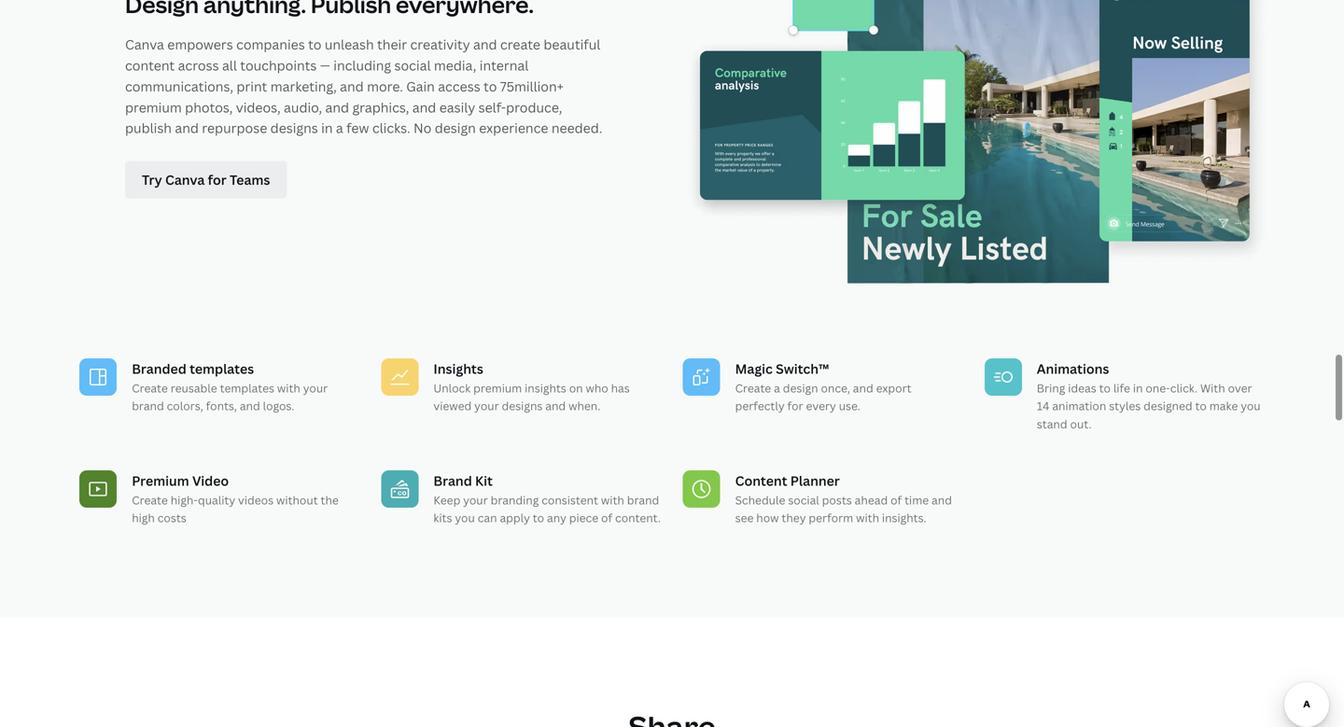 Task type: describe. For each thing, give the bounding box(es) containing it.
easily
[[440, 98, 475, 116]]

empowers
[[167, 36, 233, 53]]

use.
[[839, 398, 861, 414]]

keep
[[434, 492, 461, 508]]

insights
[[434, 360, 483, 378]]

create for magic switch™
[[735, 380, 771, 396]]

how
[[757, 510, 779, 526]]

brand for branded templates
[[132, 398, 164, 414]]

every
[[806, 398, 836, 414]]

viewed
[[434, 398, 472, 414]]

1 vertical spatial templates
[[220, 380, 275, 396]]

social inside content planner schedule social posts ahead of time and see how they perform with insights.
[[788, 492, 820, 508]]

and inside branded templates create reusable templates with your brand colors, fonts, and logos.
[[240, 398, 260, 414]]

brand kit keep your branding consistent with brand kits you can apply to any piece of content.
[[434, 472, 661, 526]]

few
[[347, 119, 369, 137]]

magic
[[735, 360, 773, 378]]

14
[[1037, 398, 1050, 414]]

to up self-
[[484, 77, 497, 95]]

kit
[[475, 472, 493, 490]]

content
[[735, 472, 788, 490]]

any
[[547, 510, 567, 526]]

all
[[222, 56, 237, 74]]

75million+
[[500, 77, 564, 95]]

of inside content planner schedule social posts ahead of time and see how they perform with insights.
[[891, 492, 902, 508]]

animation
[[1053, 398, 1107, 414]]

you inside animations bring ideas to life in one-click. with over 14 animation styles designed to make you stand out.
[[1241, 398, 1261, 414]]

life
[[1114, 380, 1131, 396]]

content
[[125, 56, 175, 74]]

over
[[1228, 380, 1253, 396]]

and inside magic switch™ create a design once, and export perfectly for every use.
[[853, 380, 874, 396]]

insights.
[[882, 510, 927, 526]]

access
[[438, 77, 481, 95]]

one-
[[1146, 380, 1171, 396]]

ahead
[[855, 492, 888, 508]]

companies
[[236, 36, 305, 53]]

designs inside insights unlock premium insights on who has viewed your designs and when.
[[502, 398, 543, 414]]

create
[[500, 36, 541, 53]]

media,
[[434, 56, 477, 74]]

perform
[[809, 510, 854, 526]]

planner
[[791, 472, 840, 490]]

ideas
[[1068, 380, 1097, 396]]

photos,
[[185, 98, 233, 116]]

print
[[237, 77, 267, 95]]

see
[[735, 510, 754, 526]]

their
[[377, 36, 407, 53]]

a inside canva empowers companies to unleash their creativity and create beautiful content across all touchpoints  — including social media, internal communications, print marketing, and more. gain access to 75million+ premium photos, videos, audio, and graphics, and easily self-produce, publish and repurpose designs in a few clicks. no design experience needed.
[[336, 119, 343, 137]]

switch™
[[776, 360, 829, 378]]

self-
[[479, 98, 506, 116]]

premium video create high-quality videos without the high costs
[[132, 472, 339, 526]]

schedule
[[735, 492, 786, 508]]

internal
[[480, 56, 529, 74]]

premium inside insights unlock premium insights on who has viewed your designs and when.
[[474, 380, 522, 396]]

designed
[[1144, 398, 1193, 414]]

video
[[192, 472, 229, 490]]

no
[[414, 119, 432, 137]]

canva empowers companies to unleash their creativity and create beautiful content across all touchpoints  — including social media, internal communications, print marketing, and more. gain access to 75million+ premium photos, videos, audio, and graphics, and easily self-produce, publish and repurpose designs in a few clicks. no design experience needed.
[[125, 36, 603, 137]]

0 vertical spatial templates
[[190, 360, 254, 378]]

and up no
[[412, 98, 436, 116]]

animations bring ideas to life in one-click. with over 14 animation styles designed to make you stand out.
[[1037, 360, 1261, 432]]

—
[[320, 56, 330, 74]]

costs
[[158, 510, 187, 526]]

clicks.
[[372, 119, 410, 137]]

more.
[[367, 77, 403, 95]]

designs inside canva empowers companies to unleash their creativity and create beautiful content across all touchpoints  — including social media, internal communications, print marketing, and more. gain access to 75million+ premium photos, videos, audio, and graphics, and easily self-produce, publish and repurpose designs in a few clicks. no design experience needed.
[[270, 119, 318, 137]]

premium
[[132, 472, 189, 490]]

to down with in the bottom of the page
[[1196, 398, 1207, 414]]

and up few at top
[[325, 98, 349, 116]]

marketing,
[[271, 77, 337, 95]]

experience
[[479, 119, 549, 137]]

unleash
[[325, 36, 374, 53]]

produce,
[[506, 98, 562, 116]]



Task type: locate. For each thing, give the bounding box(es) containing it.
create inside magic switch™ create a design once, and export perfectly for every use.
[[735, 380, 771, 396]]

beautiful
[[544, 36, 601, 53]]

posts
[[822, 492, 852, 508]]

create for premium video
[[132, 492, 168, 508]]

0 horizontal spatial in
[[321, 119, 333, 137]]

design inside magic switch™ create a design once, and export perfectly for every use.
[[783, 380, 818, 396]]

create inside branded templates create reusable templates with your brand colors, fonts, and logos.
[[132, 380, 168, 396]]

of right piece in the left bottom of the page
[[601, 510, 613, 526]]

branded
[[132, 360, 187, 378]]

to
[[308, 36, 322, 53], [484, 77, 497, 95], [1100, 380, 1111, 396], [1196, 398, 1207, 414], [533, 510, 544, 526]]

and down photos, on the top of page
[[175, 119, 199, 137]]

1 horizontal spatial in
[[1133, 380, 1143, 396]]

has
[[611, 380, 630, 396]]

the
[[321, 492, 339, 508]]

reusable
[[171, 380, 217, 396]]

0 horizontal spatial social
[[394, 56, 431, 74]]

creativity
[[410, 36, 470, 53]]

and right time
[[932, 492, 952, 508]]

styles
[[1109, 398, 1141, 414]]

with down ahead
[[856, 510, 880, 526]]

consistent
[[542, 492, 599, 508]]

0 vertical spatial design
[[435, 119, 476, 137]]

1 horizontal spatial a
[[774, 380, 780, 396]]

apply
[[500, 510, 530, 526]]

a inside magic switch™ create a design once, and export perfectly for every use.
[[774, 380, 780, 396]]

0 vertical spatial premium
[[125, 98, 182, 116]]

and down including
[[340, 77, 364, 95]]

social inside canva empowers companies to unleash their creativity and create beautiful content across all touchpoints  — including social media, internal communications, print marketing, and more. gain access to 75million+ premium photos, videos, audio, and graphics, and easily self-produce, publish and repurpose designs in a few clicks. no design experience needed.
[[394, 56, 431, 74]]

a up perfectly
[[774, 380, 780, 396]]

insights
[[525, 380, 567, 396]]

social
[[394, 56, 431, 74], [788, 492, 820, 508]]

create down branded
[[132, 380, 168, 396]]

unlock
[[434, 380, 471, 396]]

1 horizontal spatial design
[[783, 380, 818, 396]]

0 vertical spatial you
[[1241, 398, 1261, 414]]

in inside canva empowers companies to unleash their creativity and create beautiful content across all touchpoints  — including social media, internal communications, print marketing, and more. gain access to 75million+ premium photos, videos, audio, and graphics, and easily self-produce, publish and repurpose designs in a few clicks. no design experience needed.
[[321, 119, 333, 137]]

0 vertical spatial brand
[[132, 398, 164, 414]]

templates
[[190, 360, 254, 378], [220, 380, 275, 396]]

1 horizontal spatial you
[[1241, 398, 1261, 414]]

0 vertical spatial of
[[891, 492, 902, 508]]

with inside brand kit keep your branding consistent with brand kits you can apply to any piece of content.
[[601, 492, 624, 508]]

with up logos.
[[277, 380, 300, 396]]

a left few at top
[[336, 119, 343, 137]]

social up they
[[788, 492, 820, 508]]

create inside premium video create high-quality videos without the high costs
[[132, 492, 168, 508]]

with inside branded templates create reusable templates with your brand colors, fonts, and logos.
[[277, 380, 300, 396]]

of inside brand kit keep your branding consistent with brand kits you can apply to any piece of content.
[[601, 510, 613, 526]]

1 vertical spatial of
[[601, 510, 613, 526]]

1 vertical spatial social
[[788, 492, 820, 508]]

premium inside canva empowers companies to unleash their creativity and create beautiful content across all touchpoints  — including social media, internal communications, print marketing, and more. gain access to 75million+ premium photos, videos, audio, and graphics, and easily self-produce, publish and repurpose designs in a few clicks. no design experience needed.
[[125, 98, 182, 116]]

once,
[[821, 380, 851, 396]]

1 horizontal spatial premium
[[474, 380, 522, 396]]

stand
[[1037, 416, 1068, 432]]

can
[[478, 510, 497, 526]]

you inside brand kit keep your branding consistent with brand kits you can apply to any piece of content.
[[455, 510, 475, 526]]

create up perfectly
[[735, 380, 771, 396]]

your inside branded templates create reusable templates with your brand colors, fonts, and logos.
[[303, 380, 328, 396]]

1 vertical spatial brand
[[627, 492, 659, 508]]

and up internal at the left
[[473, 36, 497, 53]]

to left life
[[1100, 380, 1111, 396]]

to left any on the bottom left
[[533, 510, 544, 526]]

with inside content planner schedule social posts ahead of time and see how they perform with insights.
[[856, 510, 880, 526]]

insights unlock premium insights on who has viewed your designs and when.
[[434, 360, 630, 414]]

high-
[[171, 492, 198, 508]]

touchpoints
[[240, 56, 317, 74]]

1 vertical spatial design
[[783, 380, 818, 396]]

1 horizontal spatial of
[[891, 492, 902, 508]]

1 vertical spatial your
[[474, 398, 499, 414]]

0 horizontal spatial design
[[435, 119, 476, 137]]

quality
[[198, 492, 235, 508]]

logos.
[[263, 398, 294, 414]]

repurpose
[[202, 119, 267, 137]]

0 vertical spatial social
[[394, 56, 431, 74]]

your
[[303, 380, 328, 396], [474, 398, 499, 414], [463, 492, 488, 508]]

0 vertical spatial your
[[303, 380, 328, 396]]

0 horizontal spatial designs
[[270, 119, 318, 137]]

and up use.
[[853, 380, 874, 396]]

templates up 'reusable'
[[190, 360, 254, 378]]

colors,
[[167, 398, 203, 414]]

high
[[132, 510, 155, 526]]

create up high
[[132, 492, 168, 508]]

animations
[[1037, 360, 1110, 378]]

1 horizontal spatial with
[[601, 492, 624, 508]]

to up —
[[308, 36, 322, 53]]

premium up publish
[[125, 98, 182, 116]]

1 vertical spatial in
[[1133, 380, 1143, 396]]

brand inside branded templates create reusable templates with your brand colors, fonts, and logos.
[[132, 398, 164, 414]]

when.
[[569, 398, 601, 414]]

create
[[132, 380, 168, 396], [735, 380, 771, 396], [132, 492, 168, 508]]

brand for brand kit
[[627, 492, 659, 508]]

1 horizontal spatial designs
[[502, 398, 543, 414]]

you down over
[[1241, 398, 1261, 414]]

and down the insights
[[546, 398, 566, 414]]

design down easily
[[435, 119, 476, 137]]

and inside content planner schedule social posts ahead of time and see how they perform with insights.
[[932, 492, 952, 508]]

including
[[334, 56, 391, 74]]

a
[[336, 119, 343, 137], [774, 380, 780, 396]]

1 vertical spatial with
[[601, 492, 624, 508]]

audio,
[[284, 98, 322, 116]]

0 horizontal spatial with
[[277, 380, 300, 396]]

social up gain
[[394, 56, 431, 74]]

videos,
[[236, 98, 281, 116]]

they
[[782, 510, 806, 526]]

2 vertical spatial your
[[463, 492, 488, 508]]

0 vertical spatial in
[[321, 119, 333, 137]]

with
[[1201, 380, 1226, 396]]

in inside animations bring ideas to life in one-click. with over 14 animation styles designed to make you stand out.
[[1133, 380, 1143, 396]]

designs down audio,
[[270, 119, 318, 137]]

graphics,
[[352, 98, 409, 116]]

of up insights.
[[891, 492, 902, 508]]

piece
[[569, 510, 599, 526]]

on
[[569, 380, 583, 396]]

export
[[876, 380, 912, 396]]

and right fonts,
[[240, 398, 260, 414]]

publish
[[125, 119, 172, 137]]

1 vertical spatial a
[[774, 380, 780, 396]]

1 horizontal spatial brand
[[627, 492, 659, 508]]

in right life
[[1133, 380, 1143, 396]]

1 vertical spatial designs
[[502, 398, 543, 414]]

fonts,
[[206, 398, 237, 414]]

0 horizontal spatial premium
[[125, 98, 182, 116]]

create for branded templates
[[132, 380, 168, 396]]

brand up content.
[[627, 492, 659, 508]]

templates up fonts,
[[220, 380, 275, 396]]

0 horizontal spatial a
[[336, 119, 343, 137]]

in left few at top
[[321, 119, 333, 137]]

1 vertical spatial you
[[455, 510, 475, 526]]

0 horizontal spatial you
[[455, 510, 475, 526]]

perfectly
[[735, 398, 785, 414]]

branded templates create reusable templates with your brand colors, fonts, and logos.
[[132, 360, 328, 414]]

gain
[[406, 77, 435, 95]]

0 vertical spatial with
[[277, 380, 300, 396]]

out.
[[1070, 416, 1092, 432]]

make
[[1210, 398, 1238, 414]]

with
[[277, 380, 300, 396], [601, 492, 624, 508], [856, 510, 880, 526]]

brand inside brand kit keep your branding consistent with brand kits you can apply to any piece of content.
[[627, 492, 659, 508]]

0 vertical spatial designs
[[270, 119, 318, 137]]

1 vertical spatial premium
[[474, 380, 522, 396]]

bring
[[1037, 380, 1066, 396]]

0 horizontal spatial of
[[601, 510, 613, 526]]

your inside insights unlock premium insights on who has viewed your designs and when.
[[474, 398, 499, 414]]

click.
[[1171, 380, 1198, 396]]

2 vertical spatial with
[[856, 510, 880, 526]]

0 horizontal spatial brand
[[132, 398, 164, 414]]

with up content.
[[601, 492, 624, 508]]

kits
[[434, 510, 452, 526]]

you right kits
[[455, 510, 475, 526]]

design up for
[[783, 380, 818, 396]]

content planner schedule social posts ahead of time and see how they perform with insights.
[[735, 472, 952, 526]]

premium
[[125, 98, 182, 116], [474, 380, 522, 396]]

you
[[1241, 398, 1261, 414], [455, 510, 475, 526]]

needed.
[[552, 119, 603, 137]]

1 horizontal spatial social
[[788, 492, 820, 508]]

design inside canva empowers companies to unleash their creativity and create beautiful content across all touchpoints  — including social media, internal communications, print marketing, and more. gain access to 75million+ premium photos, videos, audio, and graphics, and easily self-produce, publish and repurpose designs in a few clicks. no design experience needed.
[[435, 119, 476, 137]]

brand
[[434, 472, 472, 490]]

your inside brand kit keep your branding consistent with brand kits you can apply to any piece of content.
[[463, 492, 488, 508]]

0 vertical spatial a
[[336, 119, 343, 137]]

designs down the insights
[[502, 398, 543, 414]]

premium down insights
[[474, 380, 522, 396]]

branding
[[491, 492, 539, 508]]

for
[[788, 398, 804, 414]]

brand left the colors,
[[132, 398, 164, 414]]

canva
[[125, 36, 164, 53]]

videos
[[238, 492, 274, 508]]

to inside brand kit keep your branding consistent with brand kits you can apply to any piece of content.
[[533, 510, 544, 526]]

without
[[276, 492, 318, 508]]

across
[[178, 56, 219, 74]]

and inside insights unlock premium insights on who has viewed your designs and when.
[[546, 398, 566, 414]]

time
[[905, 492, 929, 508]]

and
[[473, 36, 497, 53], [340, 77, 364, 95], [325, 98, 349, 116], [412, 98, 436, 116], [175, 119, 199, 137], [853, 380, 874, 396], [240, 398, 260, 414], [546, 398, 566, 414], [932, 492, 952, 508]]

content.
[[615, 510, 661, 526]]

2 horizontal spatial with
[[856, 510, 880, 526]]



Task type: vqa. For each thing, say whether or not it's contained in the screenshot.
The Life
yes



